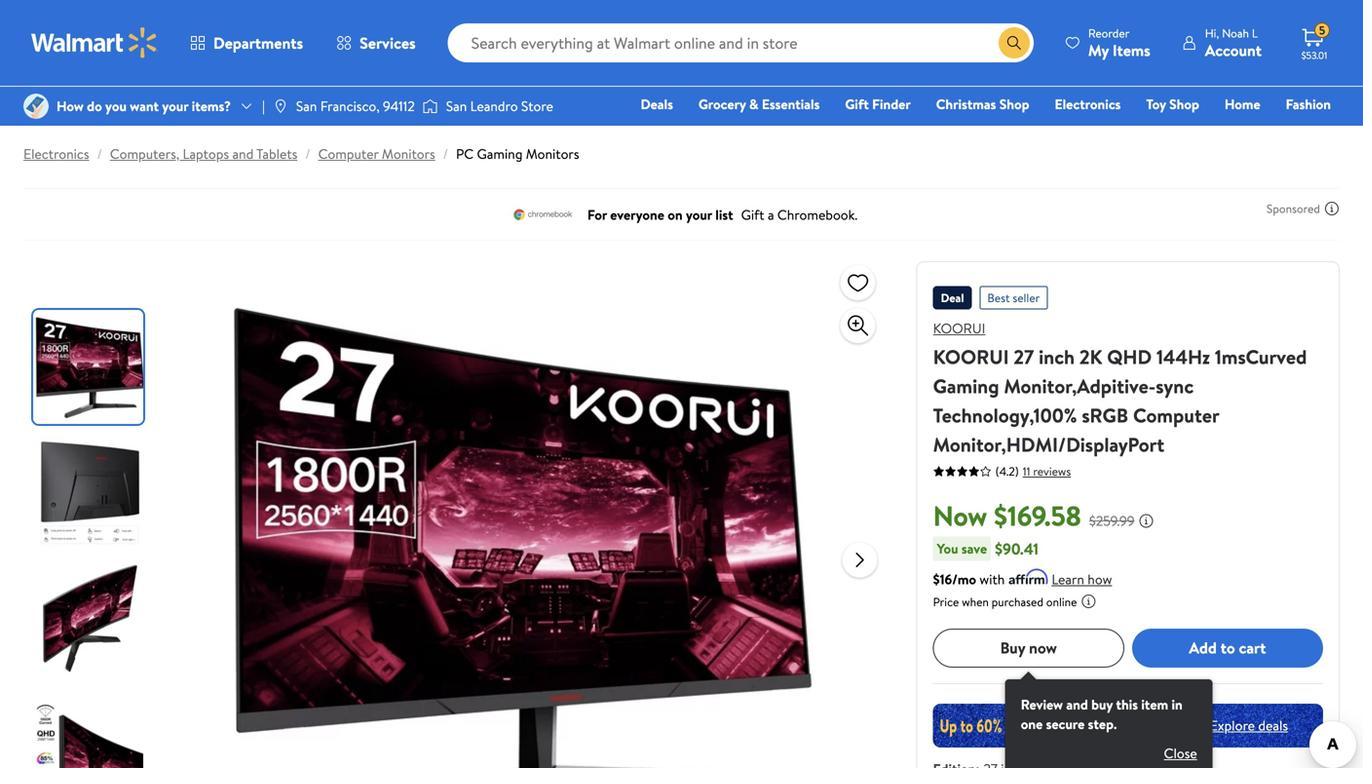 Task type: locate. For each thing, give the bounding box(es) containing it.
gaming up technology,100%
[[933, 372, 1000, 400]]

computer down "sync"
[[1134, 402, 1220, 429]]

fashion link
[[1277, 94, 1340, 115]]

laptops
[[183, 144, 229, 163]]

$169.58
[[994, 497, 1082, 535]]

you save $90.41
[[937, 538, 1039, 559]]

up to sixty percent off deals. shop now. image
[[933, 703, 1324, 747]]

affirm image
[[1009, 568, 1048, 584]]

francisco,
[[320, 96, 380, 115]]

add to cart
[[1189, 637, 1267, 658]]

gift left finder
[[845, 95, 869, 114]]

2 / from the left
[[305, 144, 311, 163]]

$90.41
[[995, 538, 1039, 559]]

monitors
[[382, 144, 435, 163], [526, 144, 579, 163]]

registry
[[1107, 122, 1157, 141]]

1 vertical spatial koorui
[[933, 343, 1009, 370]]

 image for how
[[23, 94, 49, 119]]

electronics / computers, laptops and tablets / computer monitors / pc gaming monitors
[[23, 144, 579, 163]]

add to cart button
[[1132, 628, 1324, 667]]

gift finder link
[[837, 94, 920, 115]]

your
[[162, 96, 188, 115]]

1 horizontal spatial computer
[[1134, 402, 1220, 429]]

and up secure
[[1067, 695, 1088, 714]]

leandro
[[470, 96, 518, 115]]

0 horizontal spatial and
[[232, 144, 254, 163]]

0 vertical spatial electronics link
[[1046, 94, 1130, 115]]

shop right toy
[[1170, 95, 1200, 114]]

koorui 27 inch 2k qhd 144hz 1mscurved gaming monitor,adpitive-sync technology,100% srgb computer monitor,hdmi/displayport - image 4 of 8 image
[[33, 687, 147, 768]]

toy shop
[[1147, 95, 1200, 114]]

explore deals link
[[1203, 708, 1296, 743]]

electronics
[[1055, 95, 1121, 114], [23, 144, 89, 163]]

monitors down '94112'
[[382, 144, 435, 163]]

computer monitors link
[[318, 144, 435, 163]]

electronics link up cards
[[1046, 94, 1130, 115]]

electronics link down how
[[23, 144, 89, 163]]

 image right '94112'
[[423, 96, 438, 116]]

144hz
[[1157, 343, 1211, 370]]

reorder
[[1089, 25, 1130, 41]]

price when purchased online
[[933, 593, 1077, 610]]

0 vertical spatial gift
[[845, 95, 869, 114]]

0 vertical spatial gaming
[[477, 144, 523, 163]]

essentials
[[762, 95, 820, 114]]

koorui 27 inch 2k qhd 144hz 1mscurved gaming monitor,adpitive-sync technology,100% srgb computer monitor,hdmi/displayport - image 1 of 8 image
[[33, 310, 147, 424]]

learn how button
[[1052, 569, 1112, 589]]

price
[[933, 593, 959, 610]]

2k
[[1080, 343, 1103, 370]]

0 horizontal spatial  image
[[23, 94, 49, 119]]

koorui link
[[933, 319, 986, 338]]

/ left computers,
[[97, 144, 102, 163]]

/
[[97, 144, 102, 163], [305, 144, 311, 163], [443, 144, 448, 163]]

koorui 27 inch 2k qhd 144hz 1mscurved gaming monitor,adpitive-sync technology,100% srgb computer monitor,hdmi/displayport image
[[219, 261, 827, 768]]

0 vertical spatial computer
[[318, 144, 379, 163]]

gift finder
[[845, 95, 911, 114]]

0 horizontal spatial electronics link
[[23, 144, 89, 163]]

grocery & essentials
[[699, 95, 820, 114]]

this
[[1116, 695, 1138, 714]]

gaming inside koorui koorui 27 inch 2k qhd 144hz 1mscurved gaming monitor,adpitive-sync technology,100% srgb computer monitor,hdmi/displayport
[[933, 372, 1000, 400]]

1 horizontal spatial and
[[1067, 695, 1088, 714]]

san
[[296, 96, 317, 115], [446, 96, 467, 115]]

3 / from the left
[[443, 144, 448, 163]]

Walmart Site-Wide search field
[[448, 23, 1034, 62]]

1 horizontal spatial gift
[[1020, 122, 1044, 141]]

computer down 'francisco,' at the left top
[[318, 144, 379, 163]]

0 vertical spatial koorui
[[933, 319, 986, 338]]

qhd
[[1107, 343, 1152, 370]]

1 horizontal spatial gaming
[[933, 372, 1000, 400]]

gaming
[[477, 144, 523, 163], [933, 372, 1000, 400]]

1 san from the left
[[296, 96, 317, 115]]

item
[[1142, 695, 1169, 714]]

2 shop from the left
[[1170, 95, 1200, 114]]

0 horizontal spatial electronics
[[23, 144, 89, 163]]

legal information image
[[1081, 593, 1097, 609]]

you
[[105, 96, 127, 115]]

monitor,hdmi/displayport
[[933, 431, 1165, 458]]

koorui down koorui link
[[933, 343, 1009, 370]]

koorui down deal
[[933, 319, 986, 338]]

christmas shop link
[[928, 94, 1039, 115]]

1 shop from the left
[[1000, 95, 1030, 114]]

0 vertical spatial electronics
[[1055, 95, 1121, 114]]

walmart image
[[31, 27, 158, 58]]

1 vertical spatial electronics link
[[23, 144, 89, 163]]

1 vertical spatial and
[[1067, 695, 1088, 714]]

1 horizontal spatial san
[[446, 96, 467, 115]]

inch
[[1039, 343, 1075, 370]]

1 vertical spatial gaming
[[933, 372, 1000, 400]]

/ right tablets in the left of the page
[[305, 144, 311, 163]]

/ left pc
[[443, 144, 448, 163]]

1 horizontal spatial monitors
[[526, 144, 579, 163]]

1 vertical spatial gift
[[1020, 122, 1044, 141]]

monitors down store at the left of the page
[[526, 144, 579, 163]]

electronics up cards
[[1055, 95, 1121, 114]]

ad disclaimer and feedback image
[[1325, 201, 1340, 216]]

11 reviews link
[[1019, 463, 1071, 480]]

2 horizontal spatial /
[[443, 144, 448, 163]]

0 horizontal spatial san
[[296, 96, 317, 115]]

home
[[1225, 95, 1261, 114]]

explore
[[1210, 716, 1255, 735]]

san left the 'leandro'
[[446, 96, 467, 115]]

gift
[[845, 95, 869, 114], [1020, 122, 1044, 141]]

1 horizontal spatial electronics link
[[1046, 94, 1130, 115]]

fashion
[[1286, 95, 1331, 114]]

l
[[1252, 25, 1258, 41]]

1 vertical spatial computer
[[1134, 402, 1220, 429]]

close
[[1164, 743, 1198, 762]]

1 horizontal spatial  image
[[423, 96, 438, 116]]

1 koorui from the top
[[933, 319, 986, 338]]

pc gaming monitors link
[[456, 144, 579, 163]]

 image
[[273, 98, 288, 114]]

and left tablets in the left of the page
[[232, 144, 254, 163]]

buy
[[1001, 637, 1026, 658]]

computer
[[318, 144, 379, 163], [1134, 402, 1220, 429]]

one debit
[[1182, 122, 1248, 141]]

1 horizontal spatial shop
[[1170, 95, 1200, 114]]

computers, laptops and tablets link
[[110, 144, 298, 163]]

 image for san
[[423, 96, 438, 116]]

electronics down how
[[23, 144, 89, 163]]

san right |
[[296, 96, 317, 115]]

0 horizontal spatial shop
[[1000, 95, 1030, 114]]

monitor,adpitive-
[[1004, 372, 1156, 400]]

computer inside koorui koorui 27 inch 2k qhd 144hz 1mscurved gaming monitor,adpitive-sync technology,100% srgb computer monitor,hdmi/displayport
[[1134, 402, 1220, 429]]

items
[[1113, 39, 1151, 61]]

learn more about strikethrough prices image
[[1139, 513, 1155, 528]]

gift left cards
[[1020, 122, 1044, 141]]

when
[[962, 593, 989, 610]]

electronics link
[[1046, 94, 1130, 115], [23, 144, 89, 163]]

noah
[[1222, 25, 1249, 41]]

and
[[232, 144, 254, 163], [1067, 695, 1088, 714]]

deal
[[941, 289, 964, 306]]

registry link
[[1098, 121, 1165, 142]]

departments button
[[173, 19, 320, 66]]

walmart+ link
[[1264, 121, 1340, 142]]

2 san from the left
[[446, 96, 467, 115]]

|
[[262, 96, 265, 115]]

shop for christmas shop
[[1000, 95, 1030, 114]]

secure
[[1046, 714, 1085, 733]]

gaming right pc
[[477, 144, 523, 163]]

deals
[[641, 95, 673, 114]]

0 horizontal spatial /
[[97, 144, 102, 163]]

1mscurved
[[1215, 343, 1307, 370]]

 image left how
[[23, 94, 49, 119]]

 image
[[23, 94, 49, 119], [423, 96, 438, 116]]

sponsored
[[1267, 200, 1321, 217]]

1 vertical spatial electronics
[[23, 144, 89, 163]]

next media item image
[[849, 548, 872, 572]]

electronics for electronics / computers, laptops and tablets / computer monitors / pc gaming monitors
[[23, 144, 89, 163]]

0 horizontal spatial monitors
[[382, 144, 435, 163]]

shop up gift cards link
[[1000, 95, 1030, 114]]

1 horizontal spatial /
[[305, 144, 311, 163]]

2 monitors from the left
[[526, 144, 579, 163]]

1 horizontal spatial electronics
[[1055, 95, 1121, 114]]



Task type: vqa. For each thing, say whether or not it's contained in the screenshot.
"Shipping Not available"
no



Task type: describe. For each thing, give the bounding box(es) containing it.
shop for toy shop
[[1170, 95, 1200, 114]]

online
[[1047, 593, 1077, 610]]

departments
[[213, 32, 303, 54]]

search icon image
[[1007, 35, 1022, 51]]

san francisco, 94112
[[296, 96, 415, 115]]

(4.2) 11 reviews
[[996, 463, 1071, 480]]

&
[[750, 95, 759, 114]]

christmas shop
[[936, 95, 1030, 114]]

$16/mo
[[933, 569, 977, 588]]

koorui koorui 27 inch 2k qhd 144hz 1mscurved gaming monitor,adpitive-sync technology,100% srgb computer monitor,hdmi/displayport
[[933, 319, 1307, 458]]

services
[[360, 32, 416, 54]]

hi,
[[1205, 25, 1220, 41]]

srgb
[[1082, 402, 1129, 429]]

0 vertical spatial and
[[232, 144, 254, 163]]

sync
[[1156, 372, 1194, 400]]

Search search field
[[448, 23, 1034, 62]]

technology,100%
[[933, 402, 1078, 429]]

gift cards link
[[1011, 121, 1090, 142]]

want
[[130, 96, 159, 115]]

one
[[1021, 714, 1043, 733]]

add
[[1189, 637, 1217, 658]]

account
[[1205, 39, 1262, 61]]

close button
[[1149, 738, 1213, 768]]

koorui 27 inch 2k qhd 144hz 1mscurved gaming monitor,adpitive-sync technology,100% srgb computer monitor,hdmi/displayport - image 2 of 8 image
[[33, 436, 147, 550]]

fashion gift cards
[[1020, 95, 1331, 141]]

seller
[[1013, 289, 1040, 306]]

review
[[1021, 695, 1063, 714]]

94112
[[383, 96, 415, 115]]

$16/mo with
[[933, 569, 1005, 588]]

zoom image modal image
[[847, 314, 870, 337]]

how
[[1088, 569, 1112, 588]]

now $169.58
[[933, 497, 1082, 535]]

in
[[1172, 695, 1183, 714]]

explore deals
[[1210, 716, 1288, 735]]

grocery
[[699, 95, 746, 114]]

5
[[1319, 22, 1326, 39]]

27
[[1014, 343, 1034, 370]]

toy shop link
[[1138, 94, 1208, 115]]

gift inside fashion gift cards
[[1020, 122, 1044, 141]]

(4.2)
[[996, 463, 1019, 480]]

how
[[57, 96, 84, 115]]

buy
[[1092, 695, 1113, 714]]

buy now button
[[933, 628, 1125, 667]]

2 koorui from the top
[[933, 343, 1009, 370]]

11
[[1023, 463, 1031, 480]]

services button
[[320, 19, 432, 66]]

add to favorites list, koorui 27 inch 2k qhd 144hz 1mscurved gaming monitor,adpitive-sync technology,100% srgb computer monitor,hdmi/displayport image
[[847, 270, 870, 295]]

how do you want your items?
[[57, 96, 231, 115]]

best seller
[[988, 289, 1040, 306]]

one
[[1182, 122, 1211, 141]]

grocery & essentials link
[[690, 94, 829, 115]]

now
[[933, 497, 988, 535]]

with
[[980, 569, 1005, 588]]

you
[[937, 539, 959, 558]]

purchased
[[992, 593, 1044, 610]]

review and buy this item in one secure step.
[[1021, 695, 1183, 733]]

cart
[[1239, 637, 1267, 658]]

one debit link
[[1173, 121, 1257, 142]]

deals link
[[632, 94, 682, 115]]

walmart+
[[1273, 122, 1331, 141]]

0 horizontal spatial gift
[[845, 95, 869, 114]]

0 horizontal spatial computer
[[318, 144, 379, 163]]

learn
[[1052, 569, 1085, 588]]

san for san leandro store
[[446, 96, 467, 115]]

1 / from the left
[[97, 144, 102, 163]]

and inside review and buy this item in one secure step.
[[1067, 695, 1088, 714]]

to
[[1221, 637, 1236, 658]]

items?
[[192, 96, 231, 115]]

now
[[1029, 637, 1057, 658]]

koorui 27 inch 2k qhd 144hz 1mscurved gaming monitor,adpitive-sync technology,100% srgb computer monitor,hdmi/displayport - image 3 of 8 image
[[33, 561, 147, 675]]

0 horizontal spatial gaming
[[477, 144, 523, 163]]

debit
[[1214, 122, 1248, 141]]

toy
[[1147, 95, 1166, 114]]

store
[[521, 96, 553, 115]]

step.
[[1088, 714, 1117, 733]]

do
[[87, 96, 102, 115]]

hi, noah l account
[[1205, 25, 1262, 61]]

cards
[[1047, 122, 1082, 141]]

learn how
[[1052, 569, 1112, 588]]

electronics for electronics
[[1055, 95, 1121, 114]]

san leandro store
[[446, 96, 553, 115]]

christmas
[[936, 95, 996, 114]]

1 monitors from the left
[[382, 144, 435, 163]]

my
[[1089, 39, 1109, 61]]

reviews
[[1033, 463, 1071, 480]]

san for san francisco, 94112
[[296, 96, 317, 115]]

home link
[[1216, 94, 1270, 115]]



